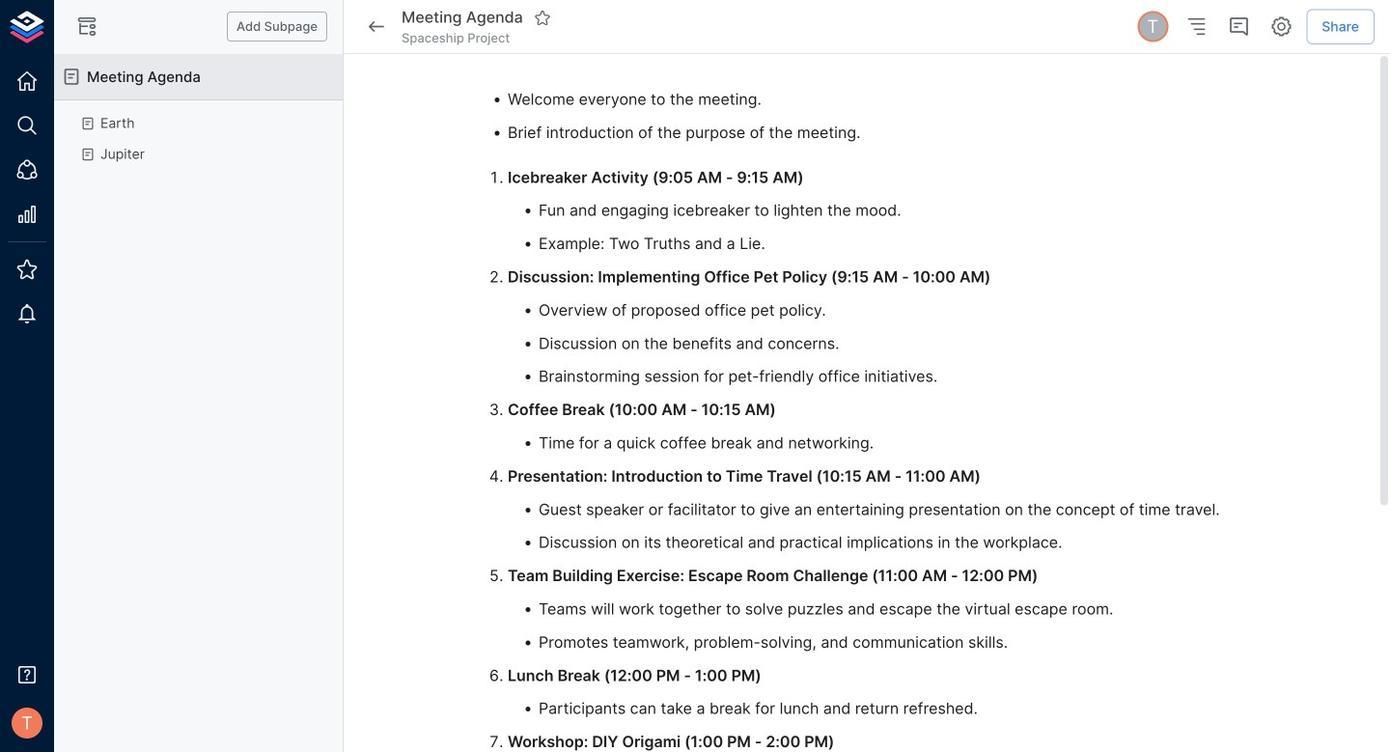 Task type: vqa. For each thing, say whether or not it's contained in the screenshot.
"Comments" image
yes



Task type: locate. For each thing, give the bounding box(es) containing it.
go back image
[[365, 15, 388, 38]]

favorite image
[[534, 9, 551, 26]]

comments image
[[1228, 15, 1251, 38]]

table of contents image
[[1185, 15, 1208, 38]]



Task type: describe. For each thing, give the bounding box(es) containing it.
settings image
[[1270, 15, 1293, 38]]

hide wiki image
[[75, 15, 99, 38]]



